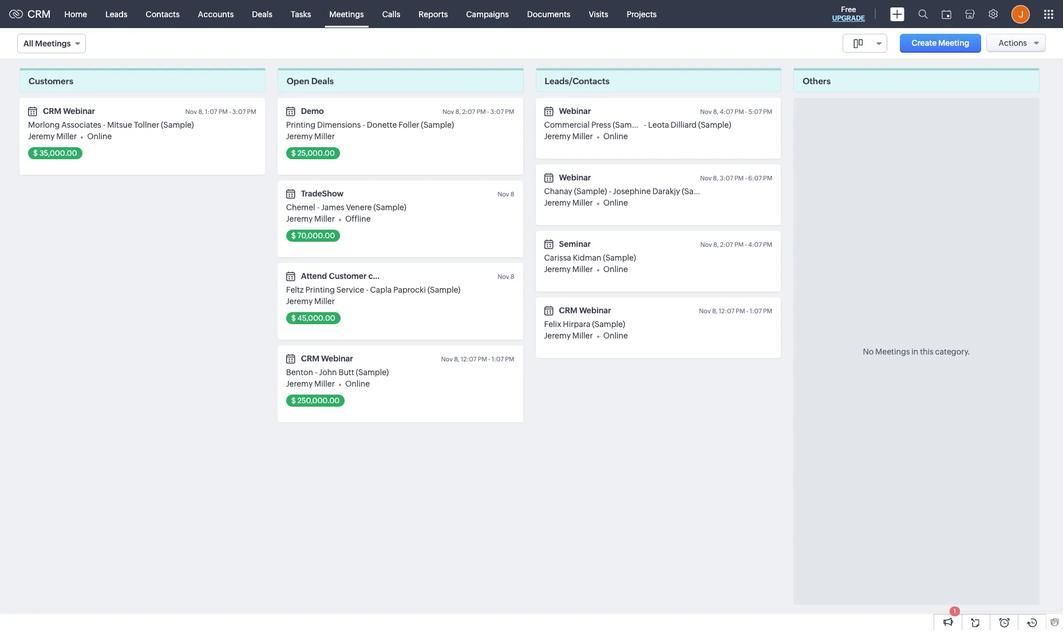 Task type: vqa. For each thing, say whether or not it's contained in the screenshot.
Hide Details link
no



Task type: describe. For each thing, give the bounding box(es) containing it.
miller down the commercial press (sample) link
[[573, 132, 593, 141]]

online for mitsue tollner (sample)
[[87, 132, 112, 141]]

carissa kidman (sample)
[[544, 253, 636, 262]]

mitsue
[[107, 120, 132, 129]]

webinar up felix hirpara (sample)
[[579, 306, 612, 315]]

seminar link
[[559, 239, 591, 249]]

(sample) right tollner
[[161, 120, 194, 129]]

miller down the kidman
[[573, 265, 593, 274]]

actions
[[999, 38, 1028, 48]]

all
[[23, 39, 33, 48]]

- inside printing dimensions - donette foller (sample) jeremy miller
[[363, 120, 365, 129]]

crm up morlong
[[43, 107, 61, 116]]

online link down felix hirpara (sample)
[[604, 331, 628, 340]]

size image
[[854, 38, 863, 49]]

8, for josephine darakjy (sample)
[[713, 175, 719, 182]]

(sample) right darakjy
[[682, 187, 715, 196]]

hirpara
[[563, 320, 591, 329]]

venere
[[346, 203, 372, 212]]

felix hirpara (sample)
[[544, 320, 626, 329]]

leota dilliard (sample) link
[[649, 120, 732, 129]]

8 for james venere (sample)
[[511, 191, 515, 198]]

jeremy down chemel link
[[286, 214, 313, 223]]

no
[[863, 347, 874, 356]]

0 vertical spatial crm webinar link
[[43, 107, 95, 116]]

jeremy miller link for seminar link at the top
[[544, 265, 593, 274]]

create
[[912, 38, 937, 48]]

commercial press (sample) - leota dilliard (sample)
[[544, 120, 732, 129]]

meetings link
[[320, 0, 373, 28]]

tradeshow link
[[301, 189, 344, 198]]

nov for mitsue tollner (sample)
[[185, 108, 197, 115]]

crm webinar for leads/contacts
[[559, 306, 612, 315]]

jeremy miller for benton - john butt (sample)
[[286, 379, 335, 388]]

1:07 for leads/contacts
[[750, 308, 762, 314]]

donette foller (sample) link
[[367, 120, 454, 129]]

tasks link
[[282, 0, 320, 28]]

$ for feltz printing service
[[291, 314, 296, 322]]

nov for josephine darakjy (sample)
[[700, 175, 712, 182]]

$ for printing dimensions
[[291, 149, 296, 158]]

attend
[[301, 271, 327, 281]]

customer
[[329, 271, 367, 281]]

seminar
[[559, 239, 591, 249]]

webinar up benton - john butt (sample)
[[321, 354, 353, 363]]

documents
[[527, 9, 571, 19]]

nov 8,  12:07 pm - 1:07 pm for open deals
[[441, 356, 515, 363]]

1 vertical spatial 4:07
[[749, 241, 762, 248]]

calls
[[382, 9, 401, 19]]

visits
[[589, 9, 609, 19]]

demo link
[[301, 107, 324, 116]]

12:07 for leads/contacts
[[719, 308, 735, 314]]

1 horizontal spatial meetings
[[330, 9, 364, 19]]

online for john butt (sample)
[[345, 379, 370, 388]]

capla
[[370, 285, 392, 294]]

meetings for no meetings in this category.
[[876, 347, 910, 356]]

online link for john butt (sample)
[[345, 379, 370, 388]]

carissa kidman (sample) link
[[544, 253, 636, 262]]

chanay (sample) link
[[544, 187, 607, 196]]

profile element
[[1005, 0, 1037, 28]]

tradeshow
[[301, 189, 344, 198]]

crm up hirpara
[[559, 306, 578, 315]]

crm webinar link for open deals
[[301, 354, 353, 363]]

(sample) right "butt"
[[356, 368, 389, 377]]

accounts
[[198, 9, 234, 19]]

morlong associates link
[[28, 120, 101, 129]]

$ for chemel
[[291, 231, 296, 240]]

upgrade
[[833, 14, 865, 22]]

chemel link
[[286, 203, 315, 212]]

0 horizontal spatial 1:07
[[205, 108, 217, 115]]

nov 8,  12:07 pm - 1:07 pm for leads/contacts
[[700, 308, 773, 314]]

john butt (sample) link
[[319, 368, 389, 377]]

1
[[954, 608, 957, 615]]

felix
[[544, 320, 562, 329]]

dimensions
[[317, 120, 361, 129]]

create menu element
[[884, 0, 912, 28]]

miller down morlong associates 'link'
[[56, 132, 77, 141]]

$ 70,000.00 link
[[286, 230, 340, 242]]

online link for josephine darakjy (sample)
[[604, 198, 628, 207]]

search image
[[919, 9, 928, 19]]

(sample) right the kidman
[[603, 253, 636, 262]]

8, for leota dilliard (sample)
[[713, 108, 719, 115]]

press
[[592, 120, 611, 129]]

nov for john butt (sample)
[[441, 356, 453, 363]]

josephine darakjy (sample) link
[[613, 187, 715, 196]]

jeremy miller down hirpara
[[544, 331, 593, 340]]

leads
[[105, 9, 128, 19]]

0 vertical spatial deals
[[252, 9, 273, 19]]

projects
[[627, 9, 657, 19]]

reports link
[[410, 0, 457, 28]]

nov for capla paprocki (sample)
[[498, 273, 510, 280]]

$ 25,000.00
[[291, 149, 335, 158]]

nov 8,  1:07 pm - 3:07 pm
[[185, 108, 256, 115]]

capla paprocki (sample) link
[[370, 285, 461, 294]]

offline link
[[345, 214, 371, 223]]

create meeting
[[912, 38, 970, 48]]

jeremy miller link up $ 45,000.00
[[286, 297, 335, 306]]

(sample) inside feltz printing service - capla paprocki (sample) jeremy miller
[[428, 285, 461, 294]]

online down carissa kidman (sample) link
[[604, 265, 628, 274]]

commercial press (sample) link
[[544, 120, 646, 129]]

jeremy miller for chemel - james venere (sample)
[[286, 214, 335, 223]]

70,000.00
[[298, 231, 335, 240]]

8, for john butt (sample)
[[454, 356, 460, 363]]

jeremy miller for morlong associates - mitsue tollner (sample)
[[28, 132, 77, 141]]

crm webinar for open deals
[[301, 354, 353, 363]]

jeremy miller link for "webinar" "link" for commercial
[[544, 132, 593, 141]]

paprocki
[[394, 285, 426, 294]]

tasks
[[291, 9, 311, 19]]

35,000.00
[[39, 149, 77, 158]]

mitsue tollner (sample) link
[[107, 120, 194, 129]]

contacts link
[[137, 0, 189, 28]]

nov 8,  2:07 pm - 3:07 pm
[[443, 108, 515, 115]]

1 vertical spatial deals
[[311, 76, 334, 86]]

campaigns
[[466, 9, 509, 19]]

kidman
[[573, 253, 602, 262]]

$ 45,000.00 link
[[286, 312, 341, 324]]

jeremy down the carissa on the top
[[544, 265, 571, 274]]

miller down james
[[314, 214, 335, 223]]

(sample) right chanay
[[574, 187, 607, 196]]

(sample) down nov 8,  4:07 pm - 5:07 pm
[[699, 120, 732, 129]]

online for leota dilliard (sample)
[[604, 132, 628, 141]]

printing inside feltz printing service - capla paprocki (sample) jeremy miller
[[306, 285, 335, 294]]

home
[[64, 9, 87, 19]]

this
[[921, 347, 934, 356]]

feltz
[[286, 285, 304, 294]]

8 for capla paprocki (sample)
[[511, 273, 515, 280]]

chemel - james venere (sample)
[[286, 203, 407, 212]]

8, for donette foller (sample)
[[456, 108, 461, 115]]

calls link
[[373, 0, 410, 28]]

butt
[[339, 368, 354, 377]]

3:07 for open deals
[[491, 108, 504, 115]]

online link for leota dilliard (sample)
[[604, 132, 628, 141]]

$ 250,000.00
[[291, 396, 340, 405]]



Task type: locate. For each thing, give the bounding box(es) containing it.
crm
[[27, 8, 51, 20], [43, 107, 61, 116], [559, 306, 578, 315], [301, 354, 320, 363]]

conference
[[369, 271, 412, 281]]

jeremy miller link up $ 25,000.00 link
[[286, 132, 335, 141]]

leads link
[[96, 0, 137, 28]]

1 webinar link from the top
[[559, 107, 591, 116]]

crm up benton
[[301, 354, 320, 363]]

2 vertical spatial 1:07
[[492, 356, 504, 363]]

webinar link up commercial
[[559, 107, 591, 116]]

jeremy up $ 25,000.00 link
[[286, 132, 313, 141]]

2 horizontal spatial 1:07
[[750, 308, 762, 314]]

benton - john butt (sample)
[[286, 368, 389, 377]]

(sample) right paprocki on the top left of the page
[[428, 285, 461, 294]]

open
[[287, 76, 310, 86]]

0 horizontal spatial 2:07
[[462, 108, 476, 115]]

jeremy miller link for crm webinar link associated with open deals
[[286, 379, 335, 388]]

1 horizontal spatial crm webinar
[[301, 354, 353, 363]]

nov 8 for james venere (sample)
[[498, 191, 515, 198]]

donette
[[367, 120, 397, 129]]

2 horizontal spatial 3:07
[[720, 175, 734, 182]]

(sample) right 'foller'
[[421, 120, 454, 129]]

benton link
[[286, 368, 313, 377]]

1 horizontal spatial deals
[[311, 76, 334, 86]]

jeremy miller link for crm webinar link associated with leads/contacts
[[544, 331, 593, 340]]

2:07
[[462, 108, 476, 115], [720, 241, 734, 248]]

profile image
[[1012, 5, 1030, 23]]

jeremy down benton link
[[286, 379, 313, 388]]

meetings right all
[[35, 39, 71, 48]]

None field
[[843, 34, 888, 53]]

online down chanay (sample) - josephine darakjy (sample)
[[604, 198, 628, 207]]

(sample) inside printing dimensions - donette foller (sample) jeremy miller
[[421, 120, 454, 129]]

$ 45,000.00
[[291, 314, 336, 322]]

2 horizontal spatial crm webinar link
[[559, 306, 612, 315]]

nov 8,  4:07 pm - 5:07 pm
[[701, 108, 773, 115]]

1 vertical spatial crm webinar link
[[559, 306, 612, 315]]

nov 8,  12:07 pm - 1:07 pm
[[700, 308, 773, 314], [441, 356, 515, 363]]

nov for donette foller (sample)
[[443, 108, 454, 115]]

0 horizontal spatial deals
[[252, 9, 273, 19]]

6:07
[[749, 175, 762, 182]]

miller inside printing dimensions - donette foller (sample) jeremy miller
[[314, 132, 335, 141]]

jeremy miller down benton link
[[286, 379, 335, 388]]

2:07 for seminar
[[720, 241, 734, 248]]

meetings
[[330, 9, 364, 19], [35, 39, 71, 48], [876, 347, 910, 356]]

jeremy miller down the carissa on the top
[[544, 265, 593, 274]]

1 vertical spatial 2:07
[[720, 241, 734, 248]]

1 horizontal spatial nov 8,  12:07 pm - 1:07 pm
[[700, 308, 773, 314]]

create menu image
[[891, 7, 905, 21]]

1 horizontal spatial 2:07
[[720, 241, 734, 248]]

tollner
[[134, 120, 159, 129]]

webinar up associates
[[63, 107, 95, 116]]

0 vertical spatial nov 8
[[498, 191, 515, 198]]

create meeting button
[[901, 34, 981, 53]]

2 8 from the top
[[511, 273, 515, 280]]

pm
[[219, 108, 228, 115], [247, 108, 256, 115], [477, 108, 486, 115], [505, 108, 515, 115], [735, 108, 744, 115], [764, 108, 773, 115], [735, 175, 744, 182], [764, 175, 773, 182], [735, 241, 744, 248], [764, 241, 773, 248], [736, 308, 745, 314], [764, 308, 773, 314], [478, 356, 487, 363], [505, 356, 515, 363]]

demo
[[301, 107, 324, 116]]

1 vertical spatial printing
[[306, 285, 335, 294]]

0 horizontal spatial nov 8,  12:07 pm - 1:07 pm
[[441, 356, 515, 363]]

foller
[[399, 120, 420, 129]]

webinar up commercial
[[559, 107, 591, 116]]

crm up all meetings
[[27, 8, 51, 20]]

3:07 for customers
[[232, 108, 246, 115]]

0 horizontal spatial crm webinar link
[[43, 107, 95, 116]]

in
[[912, 347, 919, 356]]

printing down attend
[[306, 285, 335, 294]]

$ inside "link"
[[291, 231, 296, 240]]

2 horizontal spatial crm webinar
[[559, 306, 612, 315]]

$ left 25,000.00
[[291, 149, 296, 158]]

customers
[[29, 76, 73, 86]]

open deals
[[287, 76, 334, 86]]

projects link
[[618, 0, 666, 28]]

jeremy miller link down chanay (sample) link
[[544, 198, 593, 207]]

meetings for all meetings
[[35, 39, 71, 48]]

0 vertical spatial 1:07
[[205, 108, 217, 115]]

accounts link
[[189, 0, 243, 28]]

(sample) right venere
[[374, 203, 407, 212]]

2 vertical spatial meetings
[[876, 347, 910, 356]]

1 horizontal spatial 4:07
[[749, 241, 762, 248]]

1:07 for open deals
[[492, 356, 504, 363]]

online link for mitsue tollner (sample)
[[87, 132, 112, 141]]

1:07
[[205, 108, 217, 115], [750, 308, 762, 314], [492, 356, 504, 363]]

$ for benton
[[291, 396, 296, 405]]

nov for leota dilliard (sample)
[[701, 108, 712, 115]]

jeremy miller for chanay (sample) - josephine darakjy (sample)
[[544, 198, 593, 207]]

2:07 for demo
[[462, 108, 476, 115]]

miller down feltz printing service link
[[314, 297, 335, 306]]

morlong associates - mitsue tollner (sample)
[[28, 120, 194, 129]]

meetings inside field
[[35, 39, 71, 48]]

crm webinar link
[[43, 107, 95, 116], [559, 306, 612, 315], [301, 354, 353, 363]]

1 horizontal spatial crm webinar link
[[301, 354, 353, 363]]

meeting
[[939, 38, 970, 48]]

0 horizontal spatial meetings
[[35, 39, 71, 48]]

1 vertical spatial webinar link
[[559, 173, 591, 182]]

chemel
[[286, 203, 315, 212]]

jeremy miller link down chemel link
[[286, 214, 335, 223]]

jeremy down morlong
[[28, 132, 55, 141]]

feltz printing service - capla paprocki (sample) jeremy miller
[[286, 285, 461, 306]]

crm webinar link up felix hirpara (sample)
[[559, 306, 612, 315]]

jeremy down felix
[[544, 331, 571, 340]]

8, for mitsue tollner (sample)
[[198, 108, 204, 115]]

jeremy miller down chemel link
[[286, 214, 335, 223]]

jeremy down commercial
[[544, 132, 571, 141]]

jeremy down chanay
[[544, 198, 571, 207]]

jeremy miller link for tradeshow link
[[286, 214, 335, 223]]

1 horizontal spatial 12:07
[[719, 308, 735, 314]]

offline
[[345, 214, 371, 223]]

jeremy miller link
[[28, 132, 77, 141], [286, 132, 335, 141], [544, 132, 593, 141], [544, 198, 593, 207], [286, 214, 335, 223], [544, 265, 593, 274], [286, 297, 335, 306], [544, 331, 593, 340], [286, 379, 335, 388]]

online link down john butt (sample) link
[[345, 379, 370, 388]]

printing dimensions link
[[286, 120, 361, 129]]

jeremy miller down commercial
[[544, 132, 593, 141]]

online link down chanay (sample) - josephine darakjy (sample)
[[604, 198, 628, 207]]

$ left 35,000.00
[[33, 149, 38, 158]]

chanay (sample) - josephine darakjy (sample)
[[544, 187, 715, 196]]

$ 35,000.00
[[33, 149, 77, 158]]

(sample) right press
[[613, 120, 646, 129]]

All Meetings field
[[17, 34, 86, 53]]

crm webinar link up john
[[301, 354, 353, 363]]

0 vertical spatial meetings
[[330, 9, 364, 19]]

webinar link for chanay
[[559, 173, 591, 182]]

no meetings in this category.
[[863, 347, 971, 356]]

12:07
[[719, 308, 735, 314], [461, 356, 477, 363]]

45,000.00
[[298, 314, 336, 322]]

online down john butt (sample) link
[[345, 379, 370, 388]]

category.
[[936, 347, 971, 356]]

calendar image
[[942, 9, 952, 19]]

0 vertical spatial 8
[[511, 191, 515, 198]]

james
[[321, 203, 345, 212]]

crm webinar link for leads/contacts
[[559, 306, 612, 315]]

1 vertical spatial 12:07
[[461, 356, 477, 363]]

$ left 70,000.00 at left top
[[291, 231, 296, 240]]

0 horizontal spatial 3:07
[[232, 108, 246, 115]]

12:07 for open deals
[[461, 356, 477, 363]]

crm webinar up felix hirpara (sample)
[[559, 306, 612, 315]]

carissa
[[544, 253, 572, 262]]

printing inside printing dimensions - donette foller (sample) jeremy miller
[[286, 120, 316, 129]]

1 vertical spatial nov 8,  12:07 pm - 1:07 pm
[[441, 356, 515, 363]]

miller
[[56, 132, 77, 141], [314, 132, 335, 141], [573, 132, 593, 141], [573, 198, 593, 207], [314, 214, 335, 223], [573, 265, 593, 274], [314, 297, 335, 306], [573, 331, 593, 340], [314, 379, 335, 388]]

nov for james venere (sample)
[[498, 191, 510, 198]]

1 vertical spatial crm webinar
[[559, 306, 612, 315]]

nov 8,  3:07 pm - 6:07 pm
[[700, 175, 773, 182]]

feltz printing service link
[[286, 285, 364, 294]]

online link down morlong associates - mitsue tollner (sample)
[[87, 132, 112, 141]]

0 vertical spatial crm webinar
[[43, 107, 95, 116]]

miller inside feltz printing service - capla paprocki (sample) jeremy miller
[[314, 297, 335, 306]]

- inside feltz printing service - capla paprocki (sample) jeremy miller
[[366, 285, 369, 294]]

0 vertical spatial 4:07
[[720, 108, 734, 115]]

associates
[[61, 120, 101, 129]]

1 vertical spatial meetings
[[35, 39, 71, 48]]

2 webinar link from the top
[[559, 173, 591, 182]]

nov
[[185, 108, 197, 115], [443, 108, 454, 115], [701, 108, 712, 115], [700, 175, 712, 182], [498, 191, 510, 198], [701, 241, 712, 248], [498, 273, 510, 280], [700, 308, 711, 314], [441, 356, 453, 363]]

0 horizontal spatial 12:07
[[461, 356, 477, 363]]

online down press
[[604, 132, 628, 141]]

webinar up chanay (sample) link
[[559, 173, 591, 182]]

nov 8
[[498, 191, 515, 198], [498, 273, 515, 280]]

nov 8 for capla paprocki (sample)
[[498, 273, 515, 280]]

0 vertical spatial 12:07
[[719, 308, 735, 314]]

0 horizontal spatial crm webinar
[[43, 107, 95, 116]]

1 vertical spatial 8
[[511, 273, 515, 280]]

miller down chanay (sample) link
[[573, 198, 593, 207]]

1 8 from the top
[[511, 191, 515, 198]]

$ 250,000.00 link
[[286, 395, 345, 407]]

printing down demo link
[[286, 120, 316, 129]]

online for josephine darakjy (sample)
[[604, 198, 628, 207]]

$ left the 250,000.00
[[291, 396, 296, 405]]

(sample)
[[161, 120, 194, 129], [421, 120, 454, 129], [613, 120, 646, 129], [699, 120, 732, 129], [574, 187, 607, 196], [682, 187, 715, 196], [374, 203, 407, 212], [603, 253, 636, 262], [428, 285, 461, 294], [592, 320, 626, 329], [356, 368, 389, 377]]

0 vertical spatial webinar link
[[559, 107, 591, 116]]

nov 8,  2:07 pm - 4:07 pm
[[701, 241, 773, 248]]

webinar link for commercial
[[559, 107, 591, 116]]

deals left tasks link
[[252, 9, 273, 19]]

2 vertical spatial crm webinar
[[301, 354, 353, 363]]

jeremy down feltz
[[286, 297, 313, 306]]

josephine
[[613, 187, 651, 196]]

miller down the printing dimensions link
[[314, 132, 335, 141]]

0 vertical spatial nov 8,  12:07 pm - 1:07 pm
[[700, 308, 773, 314]]

reports
[[419, 9, 448, 19]]

deals right open at left top
[[311, 76, 334, 86]]

jeremy miller link down benton link
[[286, 379, 335, 388]]

all meetings
[[23, 39, 71, 48]]

miller down felix hirpara (sample)
[[573, 331, 593, 340]]

1 horizontal spatial 3:07
[[491, 108, 504, 115]]

3:07
[[232, 108, 246, 115], [491, 108, 504, 115], [720, 175, 734, 182]]

(sample) right hirpara
[[592, 320, 626, 329]]

crm webinar
[[43, 107, 95, 116], [559, 306, 612, 315], [301, 354, 353, 363]]

online link down carissa kidman (sample) link
[[604, 265, 628, 274]]

dilliard
[[671, 120, 697, 129]]

jeremy miller link down commercial
[[544, 132, 593, 141]]

chanay
[[544, 187, 573, 196]]

$
[[33, 149, 38, 158], [291, 149, 296, 158], [291, 231, 296, 240], [291, 314, 296, 322], [291, 396, 296, 405]]

jeremy inside printing dimensions - donette foller (sample) jeremy miller
[[286, 132, 313, 141]]

jeremy miller link for topmost crm webinar link
[[28, 132, 77, 141]]

crm webinar up morlong associates 'link'
[[43, 107, 95, 116]]

jeremy miller link for "webinar" "link" associated with chanay
[[544, 198, 593, 207]]

online down morlong associates - mitsue tollner (sample)
[[87, 132, 112, 141]]

commercial
[[544, 120, 590, 129]]

deals link
[[243, 0, 282, 28]]

0 horizontal spatial 4:07
[[720, 108, 734, 115]]

0 vertical spatial printing
[[286, 120, 316, 129]]

crm webinar up john
[[301, 354, 353, 363]]

others
[[803, 76, 831, 86]]

1 vertical spatial 1:07
[[750, 308, 762, 314]]

jeremy
[[28, 132, 55, 141], [286, 132, 313, 141], [544, 132, 571, 141], [544, 198, 571, 207], [286, 214, 313, 223], [544, 265, 571, 274], [286, 297, 313, 306], [544, 331, 571, 340], [286, 379, 313, 388]]

jeremy miller for commercial press (sample) - leota dilliard (sample)
[[544, 132, 593, 141]]

jeremy inside feltz printing service - capla paprocki (sample) jeremy miller
[[286, 297, 313, 306]]

$ 25,000.00 link
[[286, 147, 340, 159]]

jeremy miller down chanay (sample) link
[[544, 198, 593, 207]]

$ 70,000.00
[[291, 231, 335, 240]]

1 nov 8 from the top
[[498, 191, 515, 198]]

$ for morlong associates
[[33, 149, 38, 158]]

miller down john
[[314, 379, 335, 388]]

webinar link up chanay (sample) link
[[559, 173, 591, 182]]

morlong
[[28, 120, 60, 129]]

documents link
[[518, 0, 580, 28]]

jeremy miller link down the carissa on the top
[[544, 265, 593, 274]]

printing
[[286, 120, 316, 129], [306, 285, 335, 294]]

jeremy miller down morlong
[[28, 132, 77, 141]]

2 nov 8 from the top
[[498, 273, 515, 280]]

online
[[87, 132, 112, 141], [604, 132, 628, 141], [604, 198, 628, 207], [604, 265, 628, 274], [604, 331, 628, 340], [345, 379, 370, 388]]

meetings left in
[[876, 347, 910, 356]]

crm webinar link up morlong associates 'link'
[[43, 107, 95, 116]]

meetings left calls
[[330, 9, 364, 19]]

leads/contacts
[[545, 76, 610, 86]]

home link
[[55, 0, 96, 28]]

printing dimensions - donette foller (sample) jeremy miller
[[286, 120, 454, 141]]

-
[[229, 108, 231, 115], [487, 108, 489, 115], [746, 108, 748, 115], [103, 120, 106, 129], [363, 120, 365, 129], [644, 120, 647, 129], [745, 175, 747, 182], [609, 187, 612, 196], [317, 203, 320, 212], [745, 241, 747, 248], [366, 285, 369, 294], [747, 308, 749, 314], [489, 356, 491, 363], [315, 368, 317, 377]]

free
[[842, 5, 857, 14]]

online link down press
[[604, 132, 628, 141]]

$ left 45,000.00
[[291, 314, 296, 322]]

1 vertical spatial nov 8
[[498, 273, 515, 280]]

1 horizontal spatial 1:07
[[492, 356, 504, 363]]

2 vertical spatial crm webinar link
[[301, 354, 353, 363]]

search element
[[912, 0, 935, 28]]

felix hirpara (sample) link
[[544, 320, 626, 329]]

online down felix hirpara (sample)
[[604, 331, 628, 340]]

benton
[[286, 368, 313, 377]]

campaigns link
[[457, 0, 518, 28]]

0 vertical spatial 2:07
[[462, 108, 476, 115]]

2 horizontal spatial meetings
[[876, 347, 910, 356]]

250,000.00
[[298, 396, 340, 405]]

jeremy miller link down morlong
[[28, 132, 77, 141]]

jeremy miller
[[28, 132, 77, 141], [544, 132, 593, 141], [544, 198, 593, 207], [286, 214, 335, 223], [544, 265, 593, 274], [544, 331, 593, 340], [286, 379, 335, 388]]

jeremy miller link down hirpara
[[544, 331, 593, 340]]

attend customer conference link
[[301, 271, 412, 281]]



